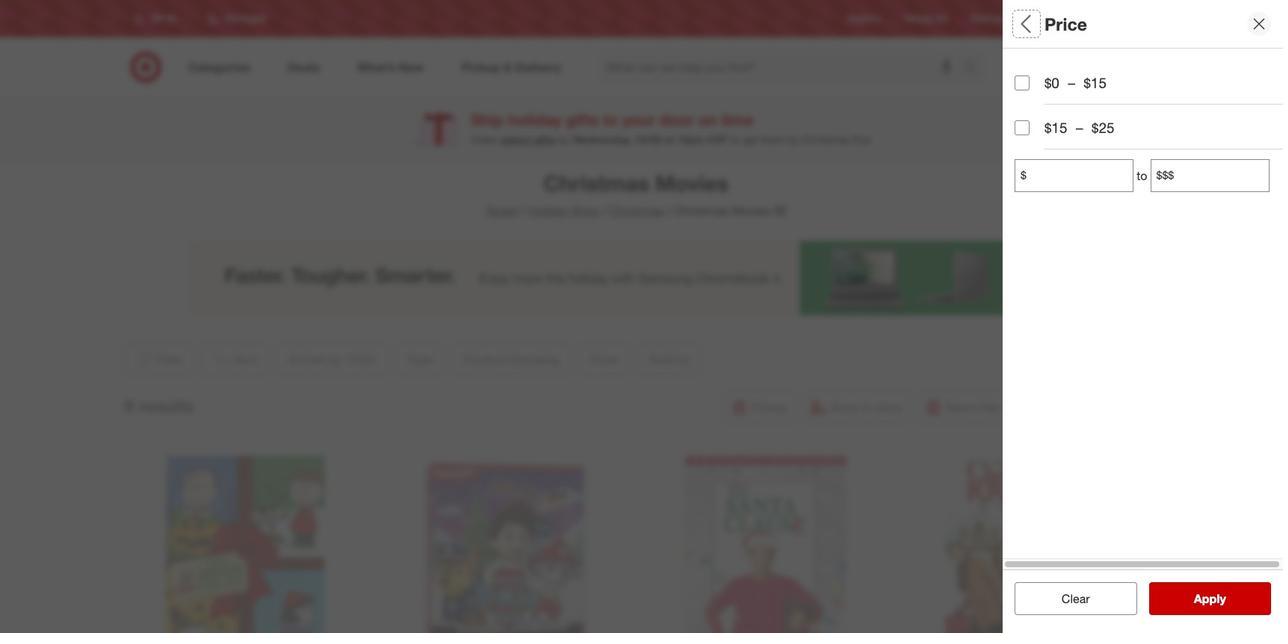 Task type: describe. For each thing, give the bounding box(es) containing it.
weekly ad
[[905, 13, 947, 24]]

target inside christmas movies target / holiday shop / christmas / christmas movies (9)
[[485, 203, 518, 218]]

type
[[1015, 111, 1047, 128]]

0 vertical spatial to
[[603, 110, 618, 130]]

on
[[699, 110, 717, 130]]

target circle
[[1031, 13, 1081, 24]]

all filters
[[1015, 13, 1087, 34]]

your
[[623, 110, 655, 130]]

clear all
[[1054, 592, 1098, 607]]

see results
[[1179, 592, 1242, 607]]

advertisement region
[[187, 241, 1085, 316]]

target link
[[485, 203, 518, 218]]

12/24
[[1086, 59, 1123, 76]]

3 / from the left
[[667, 203, 671, 218]]

apply button
[[1149, 583, 1272, 616]]

search
[[957, 61, 993, 76]]

$0
[[1045, 74, 1060, 91]]

search button
[[957, 51, 993, 87]]

1 horizontal spatial by
[[788, 133, 799, 146]]

clear for clear all
[[1054, 592, 1083, 607]]

redcard
[[971, 13, 1007, 24]]

none text field inside price dialog
[[1015, 160, 1134, 192]]

movies left (9)
[[732, 203, 770, 218]]

christmas right shop
[[610, 203, 664, 218]]

movies down 12pm
[[655, 170, 729, 197]]

all
[[1086, 592, 1098, 607]]

0 vertical spatial gifts
[[566, 110, 599, 130]]

What can we help you find? suggestions appear below search field
[[598, 51, 968, 84]]

1 / from the left
[[521, 203, 525, 218]]

target circle link
[[1031, 12, 1081, 25]]

$0  –  $15
[[1045, 74, 1107, 91]]

9
[[125, 395, 134, 416]]

christmas up shop
[[544, 170, 649, 197]]

weekly
[[905, 13, 934, 24]]

$15  –  $25
[[1045, 119, 1115, 136]]

12/20
[[635, 133, 662, 146]]

1 horizontal spatial $15
[[1084, 74, 1107, 91]]

product
[[1015, 164, 1069, 181]]

12pm
[[677, 133, 705, 146]]

apply
[[1194, 592, 1226, 607]]

get
[[743, 133, 758, 146]]

wednesday,
[[573, 133, 632, 146]]

2 / from the left
[[603, 203, 607, 218]]

by inside arrives by 12/24 holiday shipping
[[1067, 59, 1082, 76]]

holiday inside arrives by 12/24 holiday shipping
[[1015, 78, 1050, 91]]

shop
[[572, 203, 600, 218]]

cst
[[708, 133, 728, 146]]

$15  –  $25 checkbox
[[1015, 120, 1030, 135]]

shipping
[[1053, 78, 1095, 91]]



Task type: vqa. For each thing, say whether or not it's contained in the screenshot.
middle to
yes



Task type: locate. For each thing, give the bounding box(es) containing it.
order
[[471, 133, 498, 146]]

0 horizontal spatial target
[[485, 203, 518, 218]]

/ right target link at the top left of page
[[521, 203, 525, 218]]

results right the 9
[[139, 395, 194, 416]]

0 horizontal spatial to
[[603, 110, 618, 130]]

weekly ad link
[[905, 12, 947, 25]]

$15 right $15  –  $25 option
[[1045, 119, 1068, 136]]

to right the grouping
[[1137, 168, 1148, 183]]

results for 9 results
[[139, 395, 194, 416]]

holiday left shop
[[528, 203, 568, 218]]

$15 right the $0
[[1084, 74, 1107, 91]]

1 vertical spatial $15
[[1045, 119, 1068, 136]]

all filters dialog
[[1003, 0, 1283, 634]]

ad
[[936, 13, 947, 24]]

0 horizontal spatial results
[[139, 395, 194, 416]]

see results button
[[1149, 583, 1272, 616]]

to
[[603, 110, 618, 130], [731, 133, 741, 146], [1137, 168, 1148, 183]]

$0  –  $15 checkbox
[[1015, 75, 1030, 90]]

1 horizontal spatial results
[[1203, 592, 1242, 607]]

christmas movies target / holiday shop / christmas / christmas movies (9)
[[485, 170, 787, 218]]

ship
[[471, 110, 504, 130]]

9 results
[[125, 395, 194, 416]]

gifts
[[566, 110, 599, 130], [534, 133, 556, 146]]

holiday
[[508, 110, 562, 130]]

1 vertical spatial target
[[485, 203, 518, 218]]

results for see results
[[1203, 592, 1242, 607]]

None text field
[[1151, 160, 1270, 192]]

2 horizontal spatial by
[[1067, 59, 1082, 76]]

ship holiday gifts to your door on time order select gifts by wednesday, 12/20 at 12pm cst to get them by christmas eve.
[[471, 110, 872, 146]]

1 horizontal spatial to
[[731, 133, 741, 146]]

to inside price dialog
[[1137, 168, 1148, 183]]

results inside the 'see results' button
[[1203, 592, 1242, 607]]

to left get
[[731, 133, 741, 146]]

by
[[1067, 59, 1082, 76], [559, 133, 570, 146], [788, 133, 799, 146]]

holiday inside christmas movies target / holiday shop / christmas / christmas movies (9)
[[528, 203, 568, 218]]

eve.
[[853, 133, 872, 146]]

gifts up "wednesday,"
[[566, 110, 599, 130]]

filters
[[1040, 13, 1087, 34]]

arrives by 12/24 holiday shipping
[[1015, 59, 1123, 91]]

1 horizontal spatial holiday
[[1015, 78, 1050, 91]]

$15
[[1084, 74, 1107, 91], [1045, 119, 1068, 136]]

all
[[1015, 13, 1036, 34]]

results
[[139, 395, 194, 416], [1203, 592, 1242, 607]]

/
[[521, 203, 525, 218], [603, 203, 607, 218], [667, 203, 671, 218]]

1 vertical spatial holiday
[[528, 203, 568, 218]]

price dialog
[[1003, 0, 1283, 634]]

2 horizontal spatial /
[[667, 203, 671, 218]]

2 vertical spatial to
[[1137, 168, 1148, 183]]

christmas inside ship holiday gifts to your door on time order select gifts by wednesday, 12/20 at 12pm cst to get them by christmas eve.
[[802, 133, 850, 146]]

holiday
[[1015, 78, 1050, 91], [528, 203, 568, 218]]

clear all button
[[1015, 583, 1137, 616]]

2 horizontal spatial to
[[1137, 168, 1148, 183]]

clear
[[1054, 592, 1083, 607], [1062, 592, 1090, 607]]

price
[[1045, 13, 1087, 34]]

0 vertical spatial $15
[[1084, 74, 1107, 91]]

2 clear from the left
[[1062, 592, 1090, 607]]

to up "wednesday,"
[[603, 110, 618, 130]]

clear inside price dialog
[[1062, 592, 1090, 607]]

/ right christmas link
[[667, 203, 671, 218]]

movies
[[1015, 130, 1048, 143], [655, 170, 729, 197], [1015, 183, 1048, 195], [732, 203, 770, 218]]

clear inside all filters dialog
[[1054, 592, 1083, 607]]

registry
[[848, 13, 881, 24]]

1 horizontal spatial target
[[1031, 13, 1056, 24]]

clear button
[[1015, 583, 1137, 616]]

None text field
[[1015, 160, 1134, 192]]

christmas left eve.
[[802, 133, 850, 146]]

movies down type
[[1015, 130, 1048, 143]]

by down holiday
[[559, 133, 570, 146]]

none text field inside price dialog
[[1151, 160, 1270, 192]]

time
[[722, 110, 754, 130]]

christmas link
[[610, 203, 664, 218]]

Include out of stock checkbox
[[1015, 325, 1030, 340]]

1 vertical spatial results
[[1203, 592, 1242, 607]]

by up shipping on the right
[[1067, 59, 1082, 76]]

movies inside product grouping movies
[[1015, 183, 1048, 195]]

0 horizontal spatial holiday
[[528, 203, 568, 218]]

movies down product
[[1015, 183, 1048, 195]]

1 vertical spatial gifts
[[534, 133, 556, 146]]

1 horizontal spatial gifts
[[566, 110, 599, 130]]

/ right shop
[[603, 203, 607, 218]]

holiday down arrives
[[1015, 78, 1050, 91]]

(9)
[[774, 203, 787, 218]]

registry link
[[848, 12, 881, 25]]

0 vertical spatial results
[[139, 395, 194, 416]]

door
[[660, 110, 694, 130]]

gifts down holiday
[[534, 133, 556, 146]]

1 horizontal spatial /
[[603, 203, 607, 218]]

by right them
[[788, 133, 799, 146]]

circle
[[1058, 13, 1081, 24]]

select
[[501, 133, 531, 146]]

them
[[761, 133, 785, 146]]

1 vertical spatial to
[[731, 133, 741, 146]]

christmas right christmas link
[[674, 203, 729, 218]]

0 vertical spatial target
[[1031, 13, 1056, 24]]

$25
[[1092, 119, 1115, 136]]

0 vertical spatial holiday
[[1015, 78, 1050, 91]]

grouping
[[1073, 164, 1135, 181]]

see
[[1179, 592, 1200, 607]]

arrives
[[1015, 59, 1063, 76]]

redcard link
[[971, 12, 1007, 25]]

1 clear from the left
[[1054, 592, 1083, 607]]

0 horizontal spatial gifts
[[534, 133, 556, 146]]

clear for clear
[[1062, 592, 1090, 607]]

holiday shop link
[[528, 203, 600, 218]]

type movies
[[1015, 111, 1048, 143]]

target
[[1031, 13, 1056, 24], [485, 203, 518, 218]]

results right see
[[1203, 592, 1242, 607]]

0 horizontal spatial /
[[521, 203, 525, 218]]

christmas
[[802, 133, 850, 146], [544, 170, 649, 197], [610, 203, 664, 218], [674, 203, 729, 218]]

product grouping movies
[[1015, 164, 1135, 195]]

0 horizontal spatial $15
[[1045, 119, 1068, 136]]

at
[[665, 133, 674, 146]]

0 horizontal spatial by
[[559, 133, 570, 146]]



